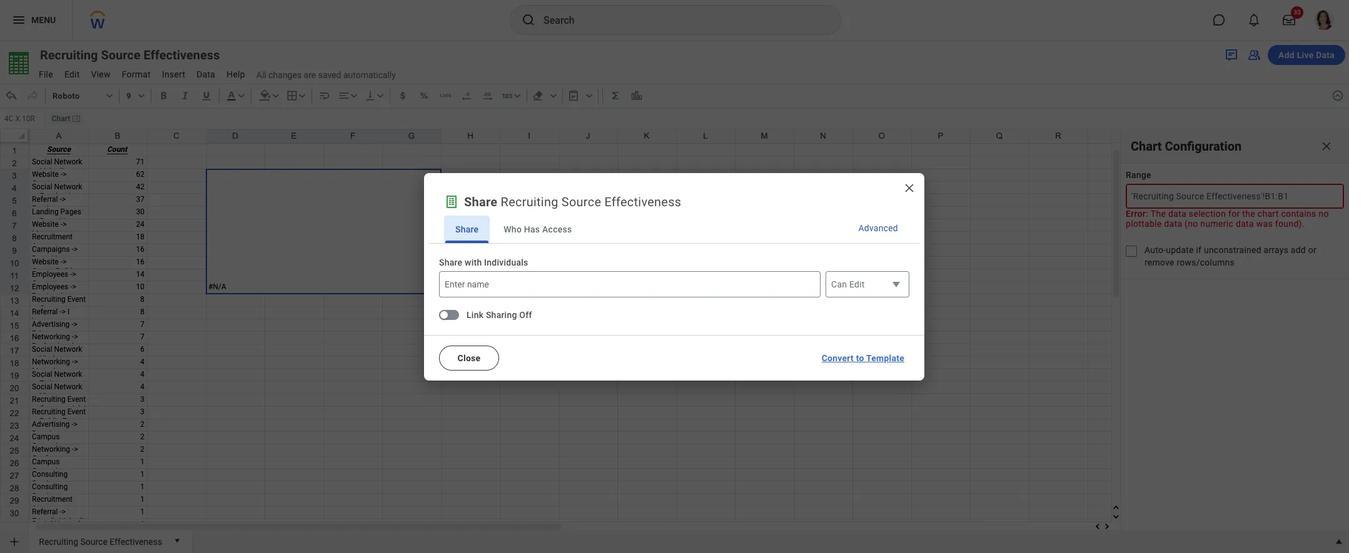 Task type: describe. For each thing, give the bounding box(es) containing it.
if
[[1197, 245, 1202, 255]]

2 vertical spatial effectiveness
[[110, 537, 162, 547]]

edit
[[850, 279, 865, 289]]

share tab panel
[[439, 256, 910, 333]]

can
[[832, 279, 847, 289]]

italics image
[[179, 89, 191, 102]]

rows/columns
[[1177, 258, 1235, 268]]

dollar sign image
[[397, 89, 409, 102]]

add
[[1279, 50, 1295, 60]]

who
[[504, 224, 522, 234]]

menus menu bar
[[33, 66, 251, 83]]

0 vertical spatial effectiveness
[[144, 48, 220, 63]]

x image
[[1321, 140, 1333, 153]]

caret down image
[[889, 277, 904, 292]]

range
[[1126, 170, 1152, 180]]

to
[[856, 353, 864, 363]]

dialog containing share
[[424, 173, 925, 381]]

chart for chart configuration
[[1131, 139, 1162, 154]]

chart image
[[631, 89, 643, 102]]

was
[[1257, 219, 1273, 229]]

data right the
[[1169, 209, 1187, 219]]

advanced tab
[[852, 216, 905, 243]]

chart for chart
[[52, 114, 70, 123]]

toolbar container region
[[0, 83, 1327, 108]]

configuration
[[1165, 139, 1242, 154]]

share tab
[[444, 216, 490, 243]]

selection
[[1189, 209, 1226, 219]]

has
[[524, 224, 540, 234]]

live
[[1297, 50, 1314, 60]]

convert
[[822, 353, 854, 363]]

update
[[1166, 245, 1194, 255]]

with
[[465, 257, 482, 267]]

undo l image
[[5, 89, 18, 102]]

who has access tab
[[493, 216, 583, 243]]

recruiting source effectiveness for first recruiting source effectiveness button
[[40, 48, 220, 63]]

source inside dialog
[[562, 194, 601, 209]]

add
[[1291, 245, 1306, 255]]

the data selection for the chart contains no plottable data (no numeric data was found).
[[1126, 209, 1329, 229]]

the
[[1243, 209, 1256, 219]]

bold image
[[157, 89, 170, 102]]

navigation tab list
[[429, 216, 920, 244]]

template
[[867, 353, 905, 363]]

close
[[458, 353, 481, 363]]

can edit button
[[826, 271, 910, 298]]

share for share
[[456, 224, 479, 234]]

autosum image
[[609, 89, 622, 102]]

1 recruiting source effectiveness button from the top
[[34, 46, 242, 64]]

access
[[542, 224, 572, 234]]

error :
[[1126, 209, 1151, 219]]

share with individuals
[[439, 257, 528, 267]]

add footer ws image
[[8, 536, 21, 549]]

sharing
[[486, 310, 517, 320]]

all
[[256, 70, 266, 80]]

no
[[1319, 209, 1329, 219]]

text wrap image
[[318, 89, 331, 102]]

inbox large image
[[1283, 14, 1296, 26]]

chart
[[1258, 209, 1279, 219]]



Task type: locate. For each thing, give the bounding box(es) containing it.
chart
[[52, 114, 70, 123], [1131, 139, 1162, 154]]

share for share with individuals
[[439, 257, 463, 267]]

search image
[[521, 13, 536, 28]]

numeric
[[1201, 219, 1234, 229]]

dialog
[[424, 173, 925, 381]]

data
[[1169, 209, 1187, 219], [1165, 219, 1183, 229], [1236, 219, 1254, 229]]

data left was
[[1236, 219, 1254, 229]]

data
[[1317, 50, 1335, 60]]

media classroom image
[[1247, 48, 1262, 63]]

eraser image
[[532, 89, 544, 102]]

link
[[467, 310, 484, 320]]

all changes are saved automatically
[[256, 70, 396, 80]]

data left (no
[[1165, 219, 1183, 229]]

grid
[[0, 129, 1350, 554]]

:
[[1146, 209, 1149, 219]]

1 vertical spatial recruiting
[[501, 194, 559, 209]]

worksheets image
[[444, 194, 459, 209]]

are
[[304, 70, 316, 80]]

0 vertical spatial recruiting source effectiveness button
[[34, 46, 242, 64]]

recruiting inside dialog
[[501, 194, 559, 209]]

recruiting source effectiveness
[[40, 48, 220, 63], [39, 537, 162, 547]]

recruiting source effectiveness button
[[34, 46, 242, 64], [34, 531, 167, 551]]

x image
[[904, 182, 916, 194]]

convert to template button
[[817, 346, 910, 371]]

who has access
[[504, 224, 572, 234]]

0 vertical spatial share
[[464, 194, 498, 209]]

activity stream image
[[1224, 48, 1240, 63]]

0 horizontal spatial chart
[[52, 114, 70, 123]]

1 vertical spatial effectiveness
[[605, 194, 682, 209]]

share right worksheets icon at left
[[464, 194, 498, 209]]

link sharing off
[[467, 310, 532, 320]]

saved
[[318, 70, 341, 80]]

can edit
[[832, 279, 865, 289]]

2 vertical spatial recruiting
[[39, 537, 78, 547]]

share inside tab
[[456, 224, 479, 234]]

add live data
[[1279, 50, 1335, 60]]

automatically
[[343, 70, 396, 80]]

0 vertical spatial recruiting
[[40, 48, 98, 63]]

notifications large image
[[1248, 14, 1261, 26]]

0 vertical spatial recruiting source effectiveness
[[40, 48, 220, 63]]

all changes are saved automatically button
[[251, 69, 396, 81]]

profile logan mcneil element
[[1307, 6, 1342, 34]]

chevron up circle image
[[1332, 89, 1345, 102]]

percentage image
[[418, 89, 430, 102]]

recruiting
[[40, 48, 98, 63], [501, 194, 559, 209], [39, 537, 78, 547]]

the
[[1151, 209, 1166, 219]]

source
[[101, 48, 141, 63], [562, 194, 601, 209], [80, 537, 108, 547]]

convert to template
[[822, 353, 905, 363]]

changes
[[269, 70, 302, 80]]

off
[[520, 310, 532, 320]]

2 vertical spatial share
[[439, 257, 463, 267]]

effectiveness
[[144, 48, 220, 63], [605, 194, 682, 209], [110, 537, 162, 547]]

effectiveness inside dialog
[[605, 194, 682, 209]]

0 vertical spatial chart
[[52, 114, 70, 123]]

thousands comma image
[[439, 89, 452, 102]]

1 horizontal spatial chart
[[1131, 139, 1162, 154]]

add live data button
[[1268, 45, 1346, 65]]

share down worksheets icon at left
[[456, 224, 479, 234]]

2 recruiting source effectiveness button from the top
[[34, 531, 167, 551]]

underline image
[[200, 89, 213, 102]]

arrays
[[1264, 245, 1289, 255]]

0 vertical spatial source
[[101, 48, 141, 63]]

close button
[[439, 346, 499, 371]]

1 vertical spatial chart
[[1131, 139, 1162, 154]]

share
[[464, 194, 498, 209], [456, 224, 479, 234], [439, 257, 463, 267]]

paste image
[[567, 89, 580, 102]]

chart inside button
[[52, 114, 70, 123]]

error
[[1126, 209, 1146, 219]]

1 vertical spatial recruiting source effectiveness button
[[34, 531, 167, 551]]

share inside tab panel
[[439, 257, 463, 267]]

chart configuration
[[1131, 139, 1242, 154]]

unconstrained
[[1204, 245, 1262, 255]]

share left with
[[439, 257, 463, 267]]

contains
[[1282, 209, 1317, 219]]

Share with Individuals text field
[[445, 277, 815, 292]]

remove zero image
[[460, 89, 473, 102]]

individuals
[[484, 257, 528, 267]]

2 vertical spatial source
[[80, 537, 108, 547]]

1 vertical spatial share
[[456, 224, 479, 234]]

add zero image
[[482, 89, 494, 102]]

share for share recruiting source effectiveness
[[464, 194, 498, 209]]

Range text field
[[1126, 184, 1345, 209]]

share recruiting source effectiveness
[[464, 194, 682, 209]]

(no
[[1185, 219, 1199, 229]]

auto-update if unconstrained arrays add or remove rows/columns
[[1145, 245, 1317, 268]]

for
[[1229, 209, 1240, 219]]

found).
[[1276, 219, 1305, 229]]

1 vertical spatial recruiting source effectiveness
[[39, 537, 162, 547]]

plottable
[[1126, 219, 1162, 229]]

recruiting source effectiveness for first recruiting source effectiveness button from the bottom
[[39, 537, 162, 547]]

remove
[[1145, 258, 1175, 268]]

or
[[1309, 245, 1317, 255]]

chart button
[[48, 113, 84, 125]]

advanced
[[859, 223, 898, 233]]

auto-
[[1145, 245, 1166, 255]]

None text field
[[1, 110, 45, 128]]

1 vertical spatial source
[[562, 194, 601, 209]]



Task type: vqa. For each thing, say whether or not it's contained in the screenshot.
this within the Contact Information group
no



